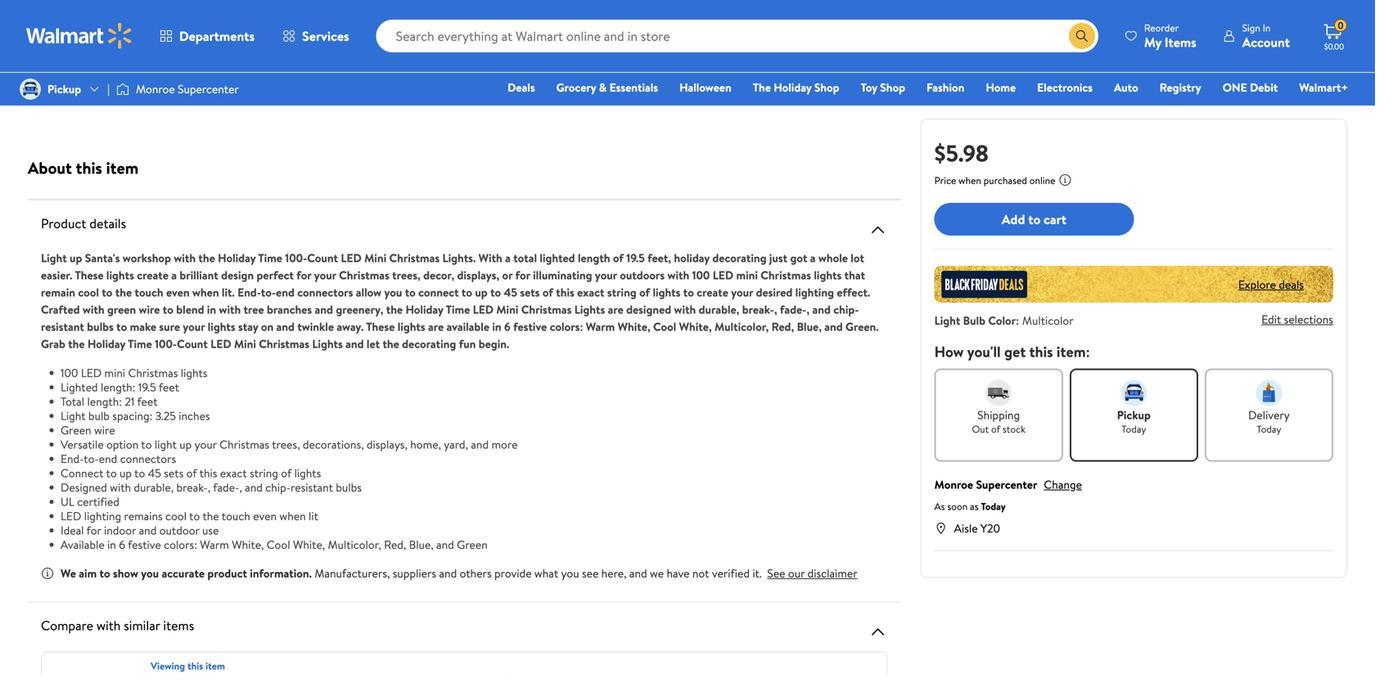 Task type: vqa. For each thing, say whether or not it's contained in the screenshot.
Green,
no



Task type: locate. For each thing, give the bounding box(es) containing it.
mini up 21
[[104, 365, 125, 381]]

this right the viewing
[[187, 659, 203, 673]]

0 horizontal spatial 6
[[119, 537, 125, 553]]

the right outdoor in the left bottom of the page
[[203, 508, 219, 524]]

end up branches
[[276, 284, 295, 300]]

100 down holiday
[[692, 267, 710, 283]]

1 vertical spatial are
[[428, 319, 444, 335]]

0 vertical spatial light
[[41, 250, 67, 266]]

6 inside 100 led mini christmas lights lighted length: 19.5 feet total length: 21 feet light bulb spacing: 3.25 inches green wire versatile option to light up your christmas trees, decorations, displays, home, yard, and more end-to-end connectors connect to up to 45 sets of this exact string of lights designed with durable, break-, fade-, and chip-resistant bulbs ul certified led lighting remains cool to the touch even when lit ideal for indoor and outdoor use available in 6 festive colors: warm white, cool white, multicolor, red, blue, and green
[[119, 537, 125, 553]]

96
[[84, 37, 94, 51]]

2 3+ from the left
[[336, 64, 347, 78]]

,
[[774, 302, 777, 318], [807, 302, 810, 318], [208, 480, 211, 496], [239, 480, 242, 496]]

cell
[[428, 673, 579, 675], [880, 673, 1031, 675]]

about this item
[[28, 156, 139, 179]]

cool down designed
[[653, 319, 676, 335]]

this inside row
[[187, 659, 203, 673]]

exact
[[577, 284, 605, 300], [220, 465, 247, 481]]

1 horizontal spatial resistant
[[291, 480, 333, 496]]

0 vertical spatial string
[[607, 284, 637, 300]]

the up green
[[115, 284, 132, 300]]

lights up inches
[[181, 365, 207, 381]]

shop left toy
[[814, 79, 840, 95]]

with inside 100 led mini christmas lights lighted length: 19.5 feet total length: 21 feet light bulb spacing: 3.25 inches green wire versatile option to light up your christmas trees, decorations, displays, home, yard, and more end-to-end connectors connect to up to 45 sets of this exact string of lights designed with durable, break-, fade-, and chip-resistant bulbs ul certified led lighting remains cool to the touch even when lit ideal for indoor and outdoor use available in 6 festive colors: warm white, cool white, multicolor, red, blue, and green
[[110, 480, 131, 496]]

delivery down "104"
[[291, 64, 326, 78]]

0 horizontal spatial cell
[[428, 673, 579, 675]]

0 vertical spatial 45
[[504, 284, 517, 300]]

outdoor
[[159, 523, 199, 539]]

1 vertical spatial cool
[[267, 537, 290, 553]]

displays, inside light up santa's workshop with the holiday time 100-count led mini christmas lights. with a total lighted length of 19.5 feet, holiday decorating just got a whole lot easier. these lights create a brilliant design perfect for your christmas trees, decor, displays, or for illuminating your outdoors with 100 led mini christmas lights that remain cool to the touch even when lit. end-to-end connectors allow you to connect to up to 45 sets of this exact string of lights to create your desired lighting effect. crafted with green wire to blend in with tree branches and greenery, the holiday time led mini christmas lights are designed with durable, break-, fade-, and chip- resistant bulbs to make sure your lights stay on and twinkle away. these lights are available in 6 festive colors: warm white, cool white, multicolor, red, blue, and green. grab the holiday time 100-count led mini christmas lights and let the decorating fun begin.
[[457, 267, 500, 283]]

a left brilliant
[[171, 267, 177, 283]]

warm down illuminating in the top left of the page
[[586, 319, 615, 335]]

0 vertical spatial break-
[[742, 302, 774, 318]]

1 horizontal spatial 45
[[504, 284, 517, 300]]

you
[[384, 284, 402, 300], [141, 566, 159, 582], [561, 566, 579, 582]]

durable, down holiday
[[699, 302, 740, 318]]

to left cart
[[1029, 210, 1041, 228]]

in right available at bottom
[[107, 537, 116, 553]]

3+ up grocery
[[555, 64, 566, 78]]

lights down twinkle
[[312, 336, 343, 352]]

are left available
[[428, 319, 444, 335]]

add to cart
[[1002, 210, 1067, 228]]

1 vertical spatial resistant
[[291, 480, 333, 496]]

remains
[[124, 508, 163, 524]]

1 horizontal spatial multicolor,
[[715, 319, 769, 335]]

this inside light up santa's workshop with the holiday time 100-count led mini christmas lights. with a total lighted length of 19.5 feet, holiday decorating just got a whole lot easier. these lights create a brilliant design perfect for your christmas trees, decor, displays, or for illuminating your outdoors with 100 led mini christmas lights that remain cool to the touch even when lit. end-to-end connectors allow you to connect to up to 45 sets of this exact string of lights to create your desired lighting effect. crafted with green wire to blend in with tree branches and greenery, the holiday time led mini christmas lights are designed with durable, break-, fade-, and chip- resistant bulbs to make sure your lights stay on and twinkle away. these lights are available in 6 festive colors: warm white, cool white, multicolor, red, blue, and green. grab the holiday time 100-count led mini christmas lights and let the decorating fun begin.
[[556, 284, 575, 300]]

 image
[[20, 79, 41, 100], [116, 81, 129, 97]]

1 horizontal spatial lights
[[575, 302, 605, 318]]

1 horizontal spatial chip-
[[834, 302, 859, 318]]

intent image for shipping image
[[986, 380, 1012, 406]]

0 vertical spatial lighting
[[795, 284, 834, 300]]

1 cell from the left
[[428, 673, 579, 675]]

not
[[693, 566, 709, 582]]

1 vertical spatial lighting
[[84, 508, 121, 524]]

product details
[[41, 214, 126, 233]]

3 shipping from the left
[[585, 64, 620, 78]]

today right as
[[981, 500, 1006, 514]]

of inside shipping out of stock
[[991, 422, 1001, 436]]

blue, inside light up santa's workshop with the holiday time 100-count led mini christmas lights. with a total lighted length of 19.5 feet, holiday decorating just got a whole lot easier. these lights create a brilliant design perfect for your christmas trees, decor, displays, or for illuminating your outdoors with 100 led mini christmas lights that remain cool to the touch even when lit. end-to-end connectors allow you to connect to up to 45 sets of this exact string of lights to create your desired lighting effect. crafted with green wire to blend in with tree branches and greenery, the holiday time led mini christmas lights are designed with durable, break-, fade-, and chip- resistant bulbs to make sure your lights stay on and twinkle away. these lights are available in 6 festive colors: warm white, cool white, multicolor, red, blue, and green. grab the holiday time 100-count led mini christmas lights and let the decorating fun begin.
[[797, 319, 822, 335]]

ideal
[[61, 523, 84, 539]]

0 vertical spatial time
[[258, 250, 282, 266]]

today inside delivery today
[[1257, 422, 1282, 436]]

1 horizontal spatial green
[[457, 537, 488, 553]]

0 horizontal spatial cool
[[267, 537, 290, 553]]

up up easier.
[[70, 250, 82, 266]]

45 inside 100 led mini christmas lights lighted length: 19.5 feet total length: 21 feet light bulb spacing: 3.25 inches green wire versatile option to light up your christmas trees, decorations, displays, home, yard, and more end-to-end connectors connect to up to 45 sets of this exact string of lights designed with durable, break-, fade-, and chip-resistant bulbs ul certified led lighting remains cool to the touch even when lit ideal for indoor and outdoor use available in 6 festive colors: warm white, cool white, multicolor, red, blue, and green
[[148, 465, 161, 481]]

trees, inside light up santa's workshop with the holiday time 100-count led mini christmas lights. with a total lighted length of 19.5 feet, holiday decorating just got a whole lot easier. these lights create a brilliant design perfect for your christmas trees, decor, displays, or for illuminating your outdoors with 100 led mini christmas lights that remain cool to the touch even when lit. end-to-end connectors allow you to connect to up to 45 sets of this exact string of lights to create your desired lighting effect. crafted with green wire to blend in with tree branches and greenery, the holiday time led mini christmas lights are designed with durable, break-, fade-, and chip- resistant bulbs to make sure your lights stay on and twinkle away. these lights are available in 6 festive colors: warm white, cool white, multicolor, red, blue, and green. grab the holiday time 100-count led mini christmas lights and let the decorating fun begin.
[[392, 267, 421, 283]]

1 horizontal spatial festive
[[513, 319, 547, 335]]

resistant inside 100 led mini christmas lights lighted length: 19.5 feet total length: 21 feet light bulb spacing: 3.25 inches green wire versatile option to light up your christmas trees, decorations, displays, home, yard, and more end-to-end connectors connect to up to 45 sets of this exact string of lights designed with durable, break-, fade-, and chip-resistant bulbs ul certified led lighting remains cool to the touch even when lit ideal for indoor and outdoor use available in 6 festive colors: warm white, cool white, multicolor, red, blue, and green
[[291, 480, 333, 496]]

touch inside light up santa's workshop with the holiday time 100-count led mini christmas lights. with a total lighted length of 19.5 feet, holiday decorating just got a whole lot easier. these lights create a brilliant design perfect for your christmas trees, decor, displays, or for illuminating your outdoors with 100 led mini christmas lights that remain cool to the touch even when lit. end-to-end connectors allow you to connect to up to 45 sets of this exact string of lights to create your desired lighting effect. crafted with green wire to blend in with tree branches and greenery, the holiday time led mini christmas lights are designed with durable, break-, fade-, and chip- resistant bulbs to make sure your lights stay on and twinkle away. these lights are available in 6 festive colors: warm white, cool white, multicolor, red, blue, and green. grab the holiday time 100-count led mini christmas lights and let the decorating fun begin.
[[135, 284, 163, 300]]

3+ down services
[[336, 64, 347, 78]]

the right greenery,
[[386, 302, 403, 318]]

festive inside light up santa's workshop with the holiday time 100-count led mini christmas lights. with a total lighted length of 19.5 feet, holiday decorating just got a whole lot easier. these lights create a brilliant design perfect for your christmas trees, decor, displays, or for illuminating your outdoors with 100 led mini christmas lights that remain cool to the touch even when lit. end-to-end connectors allow you to connect to up to 45 sets of this exact string of lights to create your desired lighting effect. crafted with green wire to blend in with tree branches and greenery, the holiday time led mini christmas lights are designed with durable, break-, fade-, and chip- resistant bulbs to make sure your lights stay on and twinkle away. these lights are available in 6 festive colors: warm white, cool white, multicolor, red, blue, and green. grab the holiday time 100-count led mini christmas lights and let the decorating fun begin.
[[513, 319, 547, 335]]

1 vertical spatial in
[[492, 319, 502, 335]]

displays,
[[457, 267, 500, 283], [367, 437, 408, 453]]

have
[[667, 566, 690, 582]]

when left lit on the bottom left of page
[[279, 508, 306, 524]]

delivery
[[72, 64, 108, 78], [291, 64, 326, 78], [509, 64, 545, 78], [1249, 407, 1290, 423]]

multicolor, inside light up santa's workshop with the holiday time 100-count led mini christmas lights. with a total lighted length of 19.5 feet, holiday decorating just got a whole lot easier. these lights create a brilliant design perfect for your christmas trees, decor, displays, or for illuminating your outdoors with 100 led mini christmas lights that remain cool to the touch even when lit. end-to-end connectors allow you to connect to up to 45 sets of this exact string of lights to create your desired lighting effect. crafted with green wire to blend in with tree branches and greenery, the holiday time led mini christmas lights are designed with durable, break-, fade-, and chip- resistant bulbs to make sure your lights stay on and twinkle away. these lights are available in 6 festive colors: warm white, cool white, multicolor, red, blue, and green. grab the holiday time 100-count led mini christmas lights and let the decorating fun begin.
[[715, 319, 769, 335]]

100- down sure
[[155, 336, 177, 352]]

we
[[61, 566, 76, 582]]

registry
[[1160, 79, 1202, 95]]

3 3+ from the left
[[555, 64, 566, 78]]

to left "connect"
[[405, 284, 416, 300]]

1 vertical spatial blue,
[[409, 537, 434, 553]]

light inside 100 led mini christmas lights lighted length: 19.5 feet total length: 21 feet light bulb spacing: 3.25 inches green wire versatile option to light up your christmas trees, decorations, displays, home, yard, and more end-to-end connectors connect to up to 45 sets of this exact string of lights designed with durable, break-, fade-, and chip-resistant bulbs ul certified led lighting remains cool to the touch even when lit ideal for indoor and outdoor use available in 6 festive colors: warm white, cool white, multicolor, red, blue, and green
[[61, 408, 86, 424]]

lighting right ideal
[[84, 508, 121, 524]]

the inside 100 led mini christmas lights lighted length: 19.5 feet total length: 21 feet light bulb spacing: 3.25 inches green wire versatile option to light up your christmas trees, decorations, displays, home, yard, and more end-to-end connectors connect to up to 45 sets of this exact string of lights designed with durable, break-, fade-, and chip-resistant bulbs ul certified led lighting remains cool to the touch even when lit ideal for indoor and outdoor use available in 6 festive colors: warm white, cool white, multicolor, red, blue, and green
[[203, 508, 219, 524]]

3+ for 96
[[118, 64, 129, 78]]

mini up "allow"
[[364, 250, 387, 266]]

45 down or
[[504, 284, 517, 300]]

0 horizontal spatial 19.5
[[138, 379, 156, 395]]

deals
[[508, 79, 535, 95]]

exact inside 100 led mini christmas lights lighted length: 19.5 feet total length: 21 feet light bulb spacing: 3.25 inches green wire versatile option to light up your christmas trees, decorations, displays, home, yard, and more end-to-end connectors connect to up to 45 sets of this exact string of lights designed with durable, break-, fade-, and chip-resistant bulbs ul certified led lighting remains cool to the touch even when lit ideal for indoor and outdoor use available in 6 festive colors: warm white, cool white, multicolor, red, blue, and green
[[220, 465, 247, 481]]

3.25
[[155, 408, 176, 424]]

today inside monroe supercenter change as soon as today
[[981, 500, 1006, 514]]

1 horizontal spatial exact
[[577, 284, 605, 300]]

0 horizontal spatial break-
[[176, 480, 208, 496]]

toy shop
[[861, 79, 905, 95]]

bulbs down decorations,
[[336, 480, 362, 496]]

product group containing 96
[[31, 0, 213, 87]]

what
[[535, 566, 558, 582]]

1 vertical spatial supercenter
[[976, 477, 1038, 493]]

home
[[986, 79, 1016, 95]]

connect
[[61, 465, 103, 481]]

0 vertical spatial monroe
[[136, 81, 175, 97]]

0 vertical spatial fade-
[[780, 302, 807, 318]]

2 horizontal spatial a
[[810, 250, 816, 266]]

19.5
[[627, 250, 645, 266], [138, 379, 156, 395]]

2 product group from the left
[[249, 0, 432, 87]]

2 horizontal spatial today
[[1257, 422, 1282, 436]]

 image right |
[[116, 81, 129, 97]]

viewing this item row
[[42, 659, 1375, 675]]

bulbs inside light up santa's workshop with the holiday time 100-count led mini christmas lights. with a total lighted length of 19.5 feet, holiday decorating just got a whole lot easier. these lights create a brilliant design perfect for your christmas trees, decor, displays, or for illuminating your outdoors with 100 led mini christmas lights that remain cool to the touch even when lit. end-to-end connectors allow you to connect to up to 45 sets of this exact string of lights to create your desired lighting effect. crafted with green wire to blend in with tree branches and greenery, the holiday time led mini christmas lights are designed with durable, break-, fade-, and chip- resistant bulbs to make sure your lights stay on and twinkle away. these lights are available in 6 festive colors: warm white, cool white, multicolor, red, blue, and green. grab the holiday time 100-count led mini christmas lights and let the decorating fun begin.
[[87, 319, 114, 335]]

100 inside 100 led mini christmas lights lighted length: 19.5 feet total length: 21 feet light bulb spacing: 3.25 inches green wire versatile option to light up your christmas trees, decorations, displays, home, yard, and more end-to-end connectors connect to up to 45 sets of this exact string of lights designed with durable, break-, fade-, and chip-resistant bulbs ul certified led lighting remains cool to the touch even when lit ideal for indoor and outdoor use available in 6 festive colors: warm white, cool white, multicolor, red, blue, and green
[[61, 365, 78, 381]]

0 horizontal spatial 45
[[148, 465, 161, 481]]

item up details at the top left
[[106, 156, 139, 179]]

1 vertical spatial monroe
[[935, 477, 973, 493]]

cool
[[653, 319, 676, 335], [267, 537, 290, 553]]

even up blend
[[166, 284, 190, 300]]

2 horizontal spatial you
[[561, 566, 579, 582]]

lights
[[575, 302, 605, 318], [312, 336, 343, 352]]

even inside 100 led mini christmas lights lighted length: 19.5 feet total length: 21 feet light bulb spacing: 3.25 inches green wire versatile option to light up your christmas trees, decorations, displays, home, yard, and more end-to-end connectors connect to up to 45 sets of this exact string of lights designed with durable, break-, fade-, and chip-resistant bulbs ul certified led lighting remains cool to the touch even when lit ideal for indoor and outdoor use available in 6 festive colors: warm white, cool white, multicolor, red, blue, and green
[[253, 508, 277, 524]]

0 horizontal spatial red,
[[384, 537, 406, 553]]

1 horizontal spatial in
[[207, 302, 216, 318]]

bulbs inside 100 led mini christmas lights lighted length: 19.5 feet total length: 21 feet light bulb spacing: 3.25 inches green wire versatile option to light up your christmas trees, decorations, displays, home, yard, and more end-to-end connectors connect to up to 45 sets of this exact string of lights designed with durable, break-, fade-, and chip-resistant bulbs ul certified led lighting remains cool to the touch even when lit ideal for indoor and outdoor use available in 6 festive colors: warm white, cool white, multicolor, red, blue, and green
[[336, 480, 362, 496]]

1 horizontal spatial durable,
[[699, 302, 740, 318]]

day down the services dropdown button
[[350, 64, 364, 78]]

0 vertical spatial end
[[276, 284, 295, 300]]

your down blend
[[183, 319, 205, 335]]

available
[[61, 537, 105, 553]]

to down with
[[490, 284, 501, 300]]

0 horizontal spatial trees,
[[272, 437, 300, 453]]

0 horizontal spatial for
[[87, 523, 101, 539]]

item for viewing this item
[[206, 659, 225, 673]]

to
[[1029, 210, 1041, 228], [102, 284, 113, 300], [405, 284, 416, 300], [462, 284, 472, 300], [490, 284, 501, 300], [683, 284, 694, 300], [163, 302, 173, 318], [116, 319, 127, 335], [141, 437, 152, 453], [106, 465, 117, 481], [134, 465, 145, 481], [189, 508, 200, 524], [99, 566, 110, 582]]

with right the designed
[[110, 480, 131, 496]]

items
[[1165, 33, 1197, 51]]

even left lit on the bottom left of page
[[253, 508, 277, 524]]

day up "monroe supercenter" at the left top of the page
[[131, 64, 146, 78]]

multicolor, down desired on the right
[[715, 319, 769, 335]]

lights down decorations,
[[294, 465, 321, 481]]

0 horizontal spatial colors:
[[164, 537, 197, 553]]

red, down desired on the right
[[772, 319, 794, 335]]

cool inside 100 led mini christmas lights lighted length: 19.5 feet total length: 21 feet light bulb spacing: 3.25 inches green wire versatile option to light up your christmas trees, decorations, displays, home, yard, and more end-to-end connectors connect to up to 45 sets of this exact string of lights designed with durable, break-, fade-, and chip-resistant bulbs ul certified led lighting remains cool to the touch even when lit ideal for indoor and outdoor use available in 6 festive colors: warm white, cool white, multicolor, red, blue, and green
[[165, 508, 187, 524]]

with
[[174, 250, 196, 266], [668, 267, 690, 283], [83, 302, 104, 318], [219, 302, 241, 318], [674, 302, 696, 318], [110, 480, 131, 496], [96, 617, 121, 635]]

supercenter for monroe supercenter
[[178, 81, 239, 97]]

easier.
[[41, 267, 72, 283]]

break- down desired on the right
[[742, 302, 774, 318]]

0 horizontal spatial resistant
[[41, 319, 84, 335]]

durable, inside light up santa's workshop with the holiday time 100-count led mini christmas lights. with a total lighted length of 19.5 feet, holiday decorating just got a whole lot easier. these lights create a brilliant design perfect for your christmas trees, decor, displays, or for illuminating your outdoors with 100 led mini christmas lights that remain cool to the touch even when lit. end-to-end connectors allow you to connect to up to 45 sets of this exact string of lights to create your desired lighting effect. crafted with green wire to blend in with tree branches and greenery, the holiday time led mini christmas lights are designed with durable, break-, fade-, and chip- resistant bulbs to make sure your lights stay on and twinkle away. these lights are available in 6 festive colors: warm white, cool white, multicolor, red, blue, and green. grab the holiday time 100-count led mini christmas lights and let the decorating fun begin.
[[699, 302, 740, 318]]

this down illuminating in the top left of the page
[[556, 284, 575, 300]]

red, inside light up santa's workshop with the holiday time 100-count led mini christmas lights. with a total lighted length of 19.5 feet, holiday decorating just got a whole lot easier. these lights create a brilliant design perfect for your christmas trees, decor, displays, or for illuminating your outdoors with 100 led mini christmas lights that remain cool to the touch even when lit. end-to-end connectors allow you to connect to up to 45 sets of this exact string of lights to create your desired lighting effect. crafted with green wire to blend in with tree branches and greenery, the holiday time led mini christmas lights are designed with durable, break-, fade-, and chip- resistant bulbs to make sure your lights stay on and twinkle away. these lights are available in 6 festive colors: warm white, cool white, multicolor, red, blue, and green. grab the holiday time 100-count led mini christmas lights and let the decorating fun begin.
[[772, 319, 794, 335]]

0 vertical spatial 19.5
[[627, 250, 645, 266]]

resistant up lit on the bottom left of page
[[291, 480, 333, 496]]

end inside light up santa's workshop with the holiday time 100-count led mini christmas lights. with a total lighted length of 19.5 feet, holiday decorating just got a whole lot easier. these lights create a brilliant design perfect for your christmas trees, decor, displays, or for illuminating your outdoors with 100 led mini christmas lights that remain cool to the touch even when lit. end-to-end connectors allow you to connect to up to 45 sets of this exact string of lights to create your desired lighting effect. crafted with green wire to blend in with tree branches and greenery, the holiday time led mini christmas lights are designed with durable, break-, fade-, and chip- resistant bulbs to make sure your lights stay on and twinkle away. these lights are available in 6 festive colors: warm white, cool white, multicolor, red, blue, and green. grab the holiday time 100-count led mini christmas lights and let the decorating fun begin.
[[276, 284, 295, 300]]

0 horizontal spatial  image
[[20, 79, 41, 100]]

compare
[[41, 617, 93, 635]]

show
[[113, 566, 138, 582]]

0 horizontal spatial supercenter
[[178, 81, 239, 97]]

see our disclaimer button
[[767, 566, 858, 582]]

as
[[970, 500, 979, 514]]

your inside 100 led mini christmas lights lighted length: 19.5 feet total length: 21 feet light bulb spacing: 3.25 inches green wire versatile option to light up your christmas trees, decorations, displays, home, yard, and more end-to-end connectors connect to up to 45 sets of this exact string of lights designed with durable, break-, fade-, and chip-resistant bulbs ul certified led lighting remains cool to the touch even when lit ideal for indoor and outdoor use available in 6 festive colors: warm white, cool white, multicolor, red, blue, and green
[[195, 437, 217, 453]]

sets inside light up santa's workshop with the holiday time 100-count led mini christmas lights. with a total lighted length of 19.5 feet, holiday decorating just got a whole lot easier. these lights create a brilliant design perfect for your christmas trees, decor, displays, or for illuminating your outdoors with 100 led mini christmas lights that remain cool to the touch even when lit. end-to-end connectors allow you to connect to up to 45 sets of this exact string of lights to create your desired lighting effect. crafted with green wire to blend in with tree branches and greenery, the holiday time led mini christmas lights are designed with durable, break-, fade-, and chip- resistant bulbs to make sure your lights stay on and twinkle away. these lights are available in 6 festive colors: warm white, cool white, multicolor, red, blue, and green. grab the holiday time 100-count led mini christmas lights and let the decorating fun begin.
[[520, 284, 540, 300]]

1 vertical spatial create
[[697, 284, 729, 300]]

when inside 100 led mini christmas lights lighted length: 19.5 feet total length: 21 feet light bulb spacing: 3.25 inches green wire versatile option to light up your christmas trees, decorations, displays, home, yard, and more end-to-end connectors connect to up to 45 sets of this exact string of lights designed with durable, break-, fade-, and chip-resistant bulbs ul certified led lighting remains cool to the touch even when lit ideal for indoor and outdoor use available in 6 festive colors: warm white, cool white, multicolor, red, blue, and green
[[279, 508, 306, 524]]

bulb
[[88, 408, 110, 424]]

end- inside 100 led mini christmas lights lighted length: 19.5 feet total length: 21 feet light bulb spacing: 3.25 inches green wire versatile option to light up your christmas trees, decorations, displays, home, yard, and more end-to-end connectors connect to up to 45 sets of this exact string of lights designed with durable, break-, fade-, and chip-resistant bulbs ul certified led lighting remains cool to the touch even when lit ideal for indoor and outdoor use available in 6 festive colors: warm white, cool white, multicolor, red, blue, and green
[[61, 451, 84, 467]]

to-
[[261, 284, 276, 300], [84, 451, 99, 467]]

end- up "tree"
[[238, 284, 261, 300]]

shipping for 28
[[585, 64, 620, 78]]

begin.
[[479, 336, 509, 352]]

price
[[935, 174, 956, 187]]

ul
[[61, 494, 74, 510]]

2 3+ day shipping from the left
[[336, 64, 402, 78]]

resistant down crafted
[[41, 319, 84, 335]]

grab
[[41, 336, 65, 352]]

3+ day shipping up "monroe supercenter" at the left top of the page
[[118, 64, 184, 78]]

1 horizontal spatial sets
[[520, 284, 540, 300]]

even inside light up santa's workshop with the holiday time 100-count led mini christmas lights. with a total lighted length of 19.5 feet, holiday decorating just got a whole lot easier. these lights create a brilliant design perfect for your christmas trees, decor, displays, or for illuminating your outdoors with 100 led mini christmas lights that remain cool to the touch even when lit. end-to-end connectors allow you to connect to up to 45 sets of this exact string of lights to create your desired lighting effect. crafted with green wire to blend in with tree branches and greenery, the holiday time led mini christmas lights are designed with durable, break-, fade-, and chip- resistant bulbs to make sure your lights stay on and twinkle away. these lights are available in 6 festive colors: warm white, cool white, multicolor, red, blue, and green. grab the holiday time 100-count led mini christmas lights and let the decorating fun begin.
[[166, 284, 190, 300]]

1 vertical spatial light
[[935, 313, 961, 329]]

colors: inside light up santa's workshop with the holiday time 100-count led mini christmas lights. with a total lighted length of 19.5 feet, holiday decorating just got a whole lot easier. these lights create a brilliant design perfect for your christmas trees, decor, displays, or for illuminating your outdoors with 100 led mini christmas lights that remain cool to the touch even when lit. end-to-end connectors allow you to connect to up to 45 sets of this exact string of lights to create your desired lighting effect. crafted with green wire to blend in with tree branches and greenery, the holiday time led mini christmas lights are designed with durable, break-, fade-, and chip- resistant bulbs to make sure your lights stay on and twinkle away. these lights are available in 6 festive colors: warm white, cool white, multicolor, red, blue, and green. grab the holiday time 100-count led mini christmas lights and let the decorating fun begin.
[[550, 319, 583, 335]]

1 vertical spatial even
[[253, 508, 277, 524]]

yard,
[[444, 437, 468, 453]]

of
[[613, 250, 624, 266], [543, 284, 553, 300], [639, 284, 650, 300], [991, 422, 1001, 436], [186, 465, 197, 481], [281, 465, 292, 481]]

compare with similar items
[[41, 617, 194, 635]]

6 up show
[[119, 537, 125, 553]]

3 day from the left
[[568, 64, 583, 78]]

with
[[479, 250, 502, 266]]

45 inside light up santa's workshop with the holiday time 100-count led mini christmas lights. with a total lighted length of 19.5 feet, holiday decorating just got a whole lot easier. these lights create a brilliant design perfect for your christmas trees, decor, displays, or for illuminating your outdoors with 100 led mini christmas lights that remain cool to the touch even when lit. end-to-end connectors allow you to connect to up to 45 sets of this exact string of lights to create your desired lighting effect. crafted with green wire to blend in with tree branches and greenery, the holiday time led mini christmas lights are designed with durable, break-, fade-, and chip- resistant bulbs to make sure your lights stay on and twinkle away. these lights are available in 6 festive colors: warm white, cool white, multicolor, red, blue, and green. grab the holiday time 100-count led mini christmas lights and let the decorating fun begin.
[[504, 284, 517, 300]]

1 horizontal spatial decorating
[[713, 250, 767, 266]]

1 day from the left
[[131, 64, 146, 78]]

toy shop link
[[854, 79, 913, 96]]

0 vertical spatial multicolor,
[[715, 319, 769, 335]]

services button
[[269, 16, 363, 56]]

compare with similar items image
[[868, 623, 888, 642]]

product group
[[31, 0, 213, 87], [249, 0, 432, 87], [468, 0, 650, 87], [686, 0, 868, 87]]

1 horizontal spatial monroe
[[935, 477, 973, 493]]

supercenter down departments popup button
[[178, 81, 239, 97]]

light for light bulb color : multicolor
[[935, 313, 961, 329]]

2 cell from the left
[[880, 673, 1031, 675]]

greenery,
[[336, 302, 383, 318]]

black friday deals image
[[935, 266, 1334, 303]]

to- up the designed
[[84, 451, 99, 467]]

trees, left decorations,
[[272, 437, 300, 453]]

count
[[307, 250, 338, 266], [177, 336, 208, 352]]

fun
[[459, 336, 476, 352]]

0 vertical spatial sets
[[520, 284, 540, 300]]

0 horizontal spatial chip-
[[266, 480, 291, 496]]

led
[[341, 250, 362, 266], [713, 267, 734, 283], [473, 302, 494, 318], [211, 336, 231, 352], [81, 365, 102, 381], [61, 508, 81, 524]]

 image down walmart 'image' on the top left of the page
[[20, 79, 41, 100]]

lighting inside 100 led mini christmas lights lighted length: 19.5 feet total length: 21 feet light bulb spacing: 3.25 inches green wire versatile option to light up your christmas trees, decorations, displays, home, yard, and more end-to-end connectors connect to up to 45 sets of this exact string of lights designed with durable, break-, fade-, and chip-resistant bulbs ul certified led lighting remains cool to the touch even when lit ideal for indoor and outdoor use available in 6 festive colors: warm white, cool white, multicolor, red, blue, and green
[[84, 508, 121, 524]]

item inside viewing this item row
[[206, 659, 225, 673]]

cool inside 100 led mini christmas lights lighted length: 19.5 feet total length: 21 feet light bulb spacing: 3.25 inches green wire versatile option to light up your christmas trees, decorations, displays, home, yard, and more end-to-end connectors connect to up to 45 sets of this exact string of lights designed with durable, break-, fade-, and chip-resistant bulbs ul certified led lighting remains cool to the touch even when lit ideal for indoor and outdoor use available in 6 festive colors: warm white, cool white, multicolor, red, blue, and green
[[267, 537, 290, 553]]

Walmart Site-Wide search field
[[376, 20, 1099, 52]]

1 shipping from the left
[[148, 64, 184, 78]]

and
[[315, 302, 333, 318], [813, 302, 831, 318], [276, 319, 295, 335], [825, 319, 843, 335], [346, 336, 364, 352], [471, 437, 489, 453], [245, 480, 263, 496], [139, 523, 157, 539], [436, 537, 454, 553], [439, 566, 457, 582], [629, 566, 647, 582]]

delivery for 96
[[72, 64, 108, 78]]

0 horizontal spatial fade-
[[213, 480, 239, 496]]

decor,
[[423, 267, 454, 283]]

3+ day shipping for 28
[[555, 64, 620, 78]]

2 day from the left
[[350, 64, 364, 78]]

0 vertical spatial colors:
[[550, 319, 583, 335]]

warm
[[586, 319, 615, 335], [200, 537, 229, 553]]

to- down perfect
[[261, 284, 276, 300]]

4 product group from the left
[[686, 0, 868, 87]]

1 horizontal spatial colors:
[[550, 319, 583, 335]]

trees, left decor,
[[392, 267, 421, 283]]

exact inside light up santa's workshop with the holiday time 100-count led mini christmas lights. with a total lighted length of 19.5 feet, holiday decorating just got a whole lot easier. these lights create a brilliant design perfect for your christmas trees, decor, displays, or for illuminating your outdoors with 100 led mini christmas lights that remain cool to the touch even when lit. end-to-end connectors allow you to connect to up to 45 sets of this exact string of lights to create your desired lighting effect. crafted with green wire to blend in with tree branches and greenery, the holiday time led mini christmas lights are designed with durable, break-, fade-, and chip- resistant bulbs to make sure your lights stay on and twinkle away. these lights are available in 6 festive colors: warm white, cool white, multicolor, red, blue, and green. grab the holiday time 100-count led mini christmas lights and let the decorating fun begin.
[[577, 284, 605, 300]]

cart
[[1044, 210, 1067, 228]]

100 inside light up santa's workshop with the holiday time 100-count led mini christmas lights. with a total lighted length of 19.5 feet, holiday decorating just got a whole lot easier. these lights create a brilliant design perfect for your christmas trees, decor, displays, or for illuminating your outdoors with 100 led mini christmas lights that remain cool to the touch even when lit. end-to-end connectors allow you to connect to up to 45 sets of this exact string of lights to create your desired lighting effect. crafted with green wire to blend in with tree branches and greenery, the holiday time led mini christmas lights are designed with durable, break-, fade-, and chip- resistant bulbs to make sure your lights stay on and twinkle away. these lights are available in 6 festive colors: warm white, cool white, multicolor, red, blue, and green. grab the holiday time 100-count led mini christmas lights and let the decorating fun begin.
[[692, 267, 710, 283]]

1 vertical spatial break-
[[176, 480, 208, 496]]

0 vertical spatial cool
[[653, 319, 676, 335]]

3+ day shipping for 96
[[118, 64, 184, 78]]

green up others
[[457, 537, 488, 553]]

1 vertical spatial festive
[[128, 537, 161, 553]]

white, down lit on the bottom left of page
[[293, 537, 325, 553]]

connect
[[418, 284, 459, 300]]

debit
[[1250, 79, 1278, 95]]

product group containing 104
[[249, 0, 432, 87]]

today for delivery
[[1257, 422, 1282, 436]]

the up brilliant
[[198, 250, 215, 266]]

to inside button
[[1029, 210, 1041, 228]]

100
[[692, 267, 710, 283], [61, 365, 78, 381]]

up down with
[[475, 284, 488, 300]]

to right 'connect'
[[106, 465, 117, 481]]

0 vertical spatial red,
[[772, 319, 794, 335]]

monroe for monroe supercenter change as soon as today
[[935, 477, 973, 493]]

pickup for 96
[[34, 64, 63, 78]]

end inside 100 led mini christmas lights lighted length: 19.5 feet total length: 21 feet light bulb spacing: 3.25 inches green wire versatile option to light up your christmas trees, decorations, displays, home, yard, and more end-to-end connectors connect to up to 45 sets of this exact string of lights designed with durable, break-, fade-, and chip-resistant bulbs ul certified led lighting remains cool to the touch even when lit ideal for indoor and outdoor use available in 6 festive colors: warm white, cool white, multicolor, red, blue, and green
[[99, 451, 117, 467]]

0 vertical spatial item
[[106, 156, 139, 179]]

day for 104
[[350, 64, 364, 78]]

0 vertical spatial green
[[61, 422, 91, 438]]

resistant inside light up santa's workshop with the holiday time 100-count led mini christmas lights. with a total lighted length of 19.5 feet, holiday decorating just got a whole lot easier. these lights create a brilliant design perfect for your christmas trees, decor, displays, or for illuminating your outdoors with 100 led mini christmas lights that remain cool to the touch even when lit. end-to-end connectors allow you to connect to up to 45 sets of this exact string of lights to create your desired lighting effect. crafted with green wire to blend in with tree branches and greenery, the holiday time led mini christmas lights are designed with durable, break-, fade-, and chip- resistant bulbs to make sure your lights stay on and twinkle away. these lights are available in 6 festive colors: warm white, cool white, multicolor, red, blue, and green. grab the holiday time 100-count led mini christmas lights and let the decorating fun begin.
[[41, 319, 84, 335]]

for right perfect
[[297, 267, 311, 283]]

day for 96
[[131, 64, 146, 78]]

1 vertical spatial to-
[[84, 451, 99, 467]]

up
[[70, 250, 82, 266], [475, 284, 488, 300], [180, 437, 192, 453], [120, 465, 132, 481]]

my
[[1144, 33, 1162, 51]]

trees,
[[392, 267, 421, 283], [272, 437, 300, 453]]

christmas up 21
[[128, 365, 178, 381]]

christmas up "allow"
[[339, 267, 390, 283]]

count up branches
[[307, 250, 338, 266]]

chip- inside light up santa's workshop with the holiday time 100-count led mini christmas lights. with a total lighted length of 19.5 feet, holiday decorating just got a whole lot easier. these lights create a brilliant design perfect for your christmas trees, decor, displays, or for illuminating your outdoors with 100 led mini christmas lights that remain cool to the touch even when lit. end-to-end connectors allow you to connect to up to 45 sets of this exact string of lights to create your desired lighting effect. crafted with green wire to blend in with tree branches and greenery, the holiday time led mini christmas lights are designed with durable, break-, fade-, and chip- resistant bulbs to make sure your lights stay on and twinkle away. these lights are available in 6 festive colors: warm white, cool white, multicolor, red, blue, and green. grab the holiday time 100-count led mini christmas lights and let the decorating fun begin.
[[834, 302, 859, 318]]

warm inside light up santa's workshop with the holiday time 100-count led mini christmas lights. with a total lighted length of 19.5 feet, holiday decorating just got a whole lot easier. these lights create a brilliant design perfect for your christmas trees, decor, displays, or for illuminating your outdoors with 100 led mini christmas lights that remain cool to the touch even when lit. end-to-end connectors allow you to connect to up to 45 sets of this exact string of lights to create your desired lighting effect. crafted with green wire to blend in with tree branches and greenery, the holiday time led mini christmas lights are designed with durable, break-, fade-, and chip- resistant bulbs to make sure your lights stay on and twinkle away. these lights are available in 6 festive colors: warm white, cool white, multicolor, red, blue, and green. grab the holiday time 100-count led mini christmas lights and let the decorating fun begin.
[[586, 319, 615, 335]]

today inside pickup today
[[1122, 422, 1146, 436]]

1 vertical spatial item
[[206, 659, 225, 673]]

a right got
[[810, 250, 816, 266]]

3 product group from the left
[[468, 0, 650, 87]]

1 vertical spatial multicolor,
[[328, 537, 381, 553]]

connectors inside 100 led mini christmas lights lighted length: 19.5 feet total length: 21 feet light bulb spacing: 3.25 inches green wire versatile option to light up your christmas trees, decorations, displays, home, yard, and more end-to-end connectors connect to up to 45 sets of this exact string of lights designed with durable, break-, fade-, and chip-resistant bulbs ul certified led lighting remains cool to the touch even when lit ideal for indoor and outdoor use available in 6 festive colors: warm white, cool white, multicolor, red, blue, and green
[[120, 451, 176, 467]]

to- inside 100 led mini christmas lights lighted length: 19.5 feet total length: 21 feet light bulb spacing: 3.25 inches green wire versatile option to light up your christmas trees, decorations, displays, home, yard, and more end-to-end connectors connect to up to 45 sets of this exact string of lights designed with durable, break-, fade-, and chip-resistant bulbs ul certified led lighting remains cool to the touch even when lit ideal for indoor and outdoor use available in 6 festive colors: warm white, cool white, multicolor, red, blue, and green
[[84, 451, 99, 467]]

1 horizontal spatial to-
[[261, 284, 276, 300]]

you right "allow"
[[384, 284, 402, 300]]

0 horizontal spatial these
[[75, 267, 104, 283]]

monroe right |
[[136, 81, 175, 97]]

your down inches
[[195, 437, 217, 453]]

aim
[[79, 566, 97, 582]]

for right ideal
[[87, 523, 101, 539]]

1 vertical spatial when
[[192, 284, 219, 300]]

mini inside 100 led mini christmas lights lighted length: 19.5 feet total length: 21 feet light bulb spacing: 3.25 inches green wire versatile option to light up your christmas trees, decorations, displays, home, yard, and more end-to-end connectors connect to up to 45 sets of this exact string of lights designed with durable, break-, fade-, and chip-resistant bulbs ul certified led lighting remains cool to the touch even when lit ideal for indoor and outdoor use available in 6 festive colors: warm white, cool white, multicolor, red, blue, and green
[[104, 365, 125, 381]]

1 vertical spatial 45
[[148, 465, 161, 481]]

1 vertical spatial colors:
[[164, 537, 197, 553]]

pickup for 104
[[253, 64, 281, 78]]

1 horizontal spatial a
[[505, 250, 511, 266]]

0 horizontal spatial displays,
[[367, 437, 408, 453]]

1 vertical spatial wire
[[94, 422, 115, 438]]

1 vertical spatial sets
[[164, 465, 184, 481]]

100 up total
[[61, 365, 78, 381]]

2 shipping from the left
[[367, 64, 402, 78]]

decorating
[[713, 250, 767, 266], [402, 336, 456, 352]]

0 vertical spatial create
[[137, 267, 169, 283]]

colors: down illuminating in the top left of the page
[[550, 319, 583, 335]]

for right or
[[515, 267, 530, 283]]

fade- inside 100 led mini christmas lights lighted length: 19.5 feet total length: 21 feet light bulb spacing: 3.25 inches green wire versatile option to light up your christmas trees, decorations, displays, home, yard, and more end-to-end connectors connect to up to 45 sets of this exact string of lights designed with durable, break-, fade-, and chip-resistant bulbs ul certified led lighting remains cool to the touch even when lit ideal for indoor and outdoor use available in 6 festive colors: warm white, cool white, multicolor, red, blue, and green
[[213, 480, 239, 496]]

festive inside 100 led mini christmas lights lighted length: 19.5 feet total length: 21 feet light bulb spacing: 3.25 inches green wire versatile option to light up your christmas trees, decorations, displays, home, yard, and more end-to-end connectors connect to up to 45 sets of this exact string of lights designed with durable, break-, fade-, and chip-resistant bulbs ul certified led lighting remains cool to the touch even when lit ideal for indoor and outdoor use available in 6 festive colors: warm white, cool white, multicolor, red, blue, and green
[[128, 537, 161, 553]]

auto
[[1114, 79, 1139, 95]]

pickup
[[34, 64, 63, 78], [253, 64, 281, 78], [471, 64, 499, 78], [47, 81, 81, 97], [1117, 407, 1151, 423]]

1 vertical spatial string
[[250, 465, 278, 481]]

supercenter inside monroe supercenter change as soon as today
[[976, 477, 1038, 493]]

this right get
[[1030, 342, 1053, 362]]

1 horizontal spatial shop
[[880, 79, 905, 95]]

designed
[[61, 480, 107, 496]]

shipping
[[148, 64, 184, 78], [367, 64, 402, 78], [585, 64, 620, 78], [720, 64, 755, 78]]

mini
[[736, 267, 758, 283], [104, 365, 125, 381]]

3 3+ day shipping from the left
[[555, 64, 620, 78]]

1 3+ from the left
[[118, 64, 129, 78]]

time up perfect
[[258, 250, 282, 266]]

0 horizontal spatial lighting
[[84, 508, 121, 524]]

6 up begin.
[[504, 319, 511, 335]]

1 3+ day shipping from the left
[[118, 64, 184, 78]]

1 shop from the left
[[814, 79, 840, 95]]

feet up 3.25
[[159, 379, 179, 395]]

2 vertical spatial light
[[61, 408, 86, 424]]

1 horizontal spatial end
[[276, 284, 295, 300]]

&
[[599, 79, 607, 95]]

these up let
[[366, 319, 395, 335]]

red, inside 100 led mini christmas lights lighted length: 19.5 feet total length: 21 feet light bulb spacing: 3.25 inches green wire versatile option to light up your christmas trees, decorations, displays, home, yard, and more end-to-end connectors connect to up to 45 sets of this exact string of lights designed with durable, break-, fade-, and chip-resistant bulbs ul certified led lighting remains cool to the touch even when lit ideal for indoor and outdoor use available in 6 festive colors: warm white, cool white, multicolor, red, blue, and green
[[384, 537, 406, 553]]

end
[[276, 284, 295, 300], [99, 451, 117, 467]]

multicolor, inside 100 led mini christmas lights lighted length: 19.5 feet total length: 21 feet light bulb spacing: 3.25 inches green wire versatile option to light up your christmas trees, decorations, displays, home, yard, and more end-to-end connectors connect to up to 45 sets of this exact string of lights designed with durable, break-, fade-, and chip-resistant bulbs ul certified led lighting remains cool to the touch even when lit ideal for indoor and outdoor use available in 6 festive colors: warm white, cool white, multicolor, red, blue, and green
[[328, 537, 381, 553]]

3+ up halloween link
[[689, 64, 700, 78]]

0 horizontal spatial 100-
[[155, 336, 177, 352]]

shop right toy
[[880, 79, 905, 95]]

1 horizontal spatial lighting
[[795, 284, 834, 300]]

1 vertical spatial red,
[[384, 537, 406, 553]]

|
[[107, 81, 110, 97]]

the holiday shop
[[753, 79, 840, 95]]

festive down remains
[[128, 537, 161, 553]]

length: left 21
[[87, 394, 122, 410]]

1 vertical spatial mini
[[496, 302, 519, 318]]

100- up perfect
[[285, 250, 307, 266]]

lights
[[106, 267, 134, 283], [814, 267, 842, 283], [653, 284, 681, 300], [208, 319, 236, 335], [398, 319, 425, 335], [181, 365, 207, 381], [294, 465, 321, 481]]

displays, down with
[[457, 267, 500, 283]]

6
[[504, 319, 511, 335], [119, 537, 125, 553]]

0 vertical spatial count
[[307, 250, 338, 266]]

touch inside 100 led mini christmas lights lighted length: 19.5 feet total length: 21 feet light bulb spacing: 3.25 inches green wire versatile option to light up your christmas trees, decorations, displays, home, yard, and more end-to-end connectors connect to up to 45 sets of this exact string of lights designed with durable, break-, fade-, and chip-resistant bulbs ul certified led lighting remains cool to the touch even when lit ideal for indoor and outdoor use available in 6 festive colors: warm white, cool white, multicolor, red, blue, and green
[[222, 508, 250, 524]]

0 horizontal spatial in
[[107, 537, 116, 553]]

1 product group from the left
[[31, 0, 213, 87]]

provide
[[494, 566, 532, 582]]

fashion link
[[919, 79, 972, 96]]

you left see
[[561, 566, 579, 582]]

0 horizontal spatial 100
[[61, 365, 78, 381]]

here,
[[601, 566, 627, 582]]

resistant
[[41, 319, 84, 335], [291, 480, 333, 496]]

create
[[137, 267, 169, 283], [697, 284, 729, 300]]

cool right remain
[[78, 284, 99, 300]]

1 horizontal spatial connectors
[[297, 284, 353, 300]]

when right price
[[959, 174, 981, 187]]

 image for monroe supercenter
[[116, 81, 129, 97]]

we aim to show you accurate product information. manufacturers, suppliers and others provide what you see here, and we have not verified it. see our disclaimer
[[61, 566, 858, 582]]

blue, up suppliers
[[409, 537, 434, 553]]

item right the viewing
[[206, 659, 225, 673]]

45 down light
[[148, 465, 161, 481]]

0 vertical spatial even
[[166, 284, 190, 300]]

blue, inside 100 led mini christmas lights lighted length: 19.5 feet total length: 21 feet light bulb spacing: 3.25 inches green wire versatile option to light up your christmas trees, decorations, displays, home, yard, and more end-to-end connectors connect to up to 45 sets of this exact string of lights designed with durable, break-, fade-, and chip-resistant bulbs ul certified led lighting remains cool to the touch even when lit ideal for indoor and outdoor use available in 6 festive colors: warm white, cool white, multicolor, red, blue, and green
[[409, 537, 434, 553]]

3+ day shipping for 104
[[336, 64, 402, 78]]

your down length
[[595, 267, 617, 283]]

light inside light up santa's workshop with the holiday time 100-count led mini christmas lights. with a total lighted length of 19.5 feet, holiday decorating just got a whole lot easier. these lights create a brilliant design perfect for your christmas trees, decor, displays, or for illuminating your outdoors with 100 led mini christmas lights that remain cool to the touch even when lit. end-to-end connectors allow you to connect to up to 45 sets of this exact string of lights to create your desired lighting effect. crafted with green wire to blend in with tree branches and greenery, the holiday time led mini christmas lights are designed with durable, break-, fade-, and chip- resistant bulbs to make sure your lights stay on and twinkle away. these lights are available in 6 festive colors: warm white, cool white, multicolor, red, blue, and green. grab the holiday time 100-count led mini christmas lights and let the decorating fun begin.
[[41, 250, 67, 266]]

to down option
[[134, 465, 145, 481]]

0 vertical spatial bulbs
[[87, 319, 114, 335]]

use
[[202, 523, 219, 539]]

1 vertical spatial warm
[[200, 537, 229, 553]]

wire inside light up santa's workshop with the holiday time 100-count led mini christmas lights. with a total lighted length of 19.5 feet, holiday decorating just got a whole lot easier. these lights create a brilliant design perfect for your christmas trees, decor, displays, or for illuminating your outdoors with 100 led mini christmas lights that remain cool to the touch even when lit. end-to-end connectors allow you to connect to up to 45 sets of this exact string of lights to create your desired lighting effect. crafted with green wire to blend in with tree branches and greenery, the holiday time led mini christmas lights are designed with durable, break-, fade-, and chip- resistant bulbs to make sure your lights stay on and twinkle away. these lights are available in 6 festive colors: warm white, cool white, multicolor, red, blue, and green. grab the holiday time 100-count led mini christmas lights and let the decorating fun begin.
[[139, 302, 160, 318]]

0 horizontal spatial to-
[[84, 451, 99, 467]]

3+ day shipping
[[118, 64, 184, 78], [336, 64, 402, 78], [555, 64, 620, 78], [689, 64, 755, 78]]

monroe inside monroe supercenter change as soon as today
[[935, 477, 973, 493]]

sets down total
[[520, 284, 540, 300]]

intent image for pickup image
[[1121, 380, 1147, 406]]

these down santa's
[[75, 267, 104, 283]]

connectors down 'spacing:'
[[120, 451, 176, 467]]



Task type: describe. For each thing, give the bounding box(es) containing it.
others
[[460, 566, 492, 582]]

that
[[845, 267, 865, 283]]

to up sure
[[163, 302, 173, 318]]

product group containing 28
[[468, 0, 650, 87]]

registry link
[[1152, 79, 1209, 96]]

:
[[1016, 313, 1019, 329]]

toy
[[861, 79, 878, 95]]

0 horizontal spatial feet
[[137, 394, 158, 410]]

fade- inside light up santa's workshop with the holiday time 100-count led mini christmas lights. with a total lighted length of 19.5 feet, holiday decorating just got a whole lot easier. these lights create a brilliant design perfect for your christmas trees, decor, displays, or for illuminating your outdoors with 100 led mini christmas lights that remain cool to the touch even when lit. end-to-end connectors allow you to connect to up to 45 sets of this exact string of lights to create your desired lighting effect. crafted with green wire to blend in with tree branches and greenery, the holiday time led mini christmas lights are designed with durable, break-, fade-, and chip- resistant bulbs to make sure your lights stay on and twinkle away. these lights are available in 6 festive colors: warm white, cool white, multicolor, red, blue, and green. grab the holiday time 100-count led mini christmas lights and let the decorating fun begin.
[[780, 302, 807, 318]]

see
[[582, 566, 599, 582]]

explore deals
[[1239, 277, 1304, 292]]

product details image
[[868, 220, 888, 240]]

to right "connect"
[[462, 284, 472, 300]]

connectors inside light up santa's workshop with the holiday time 100-count led mini christmas lights. with a total lighted length of 19.5 feet, holiday decorating just got a whole lot easier. these lights create a brilliant design perfect for your christmas trees, decor, displays, or for illuminating your outdoors with 100 led mini christmas lights that remain cool to the touch even when lit. end-to-end connectors allow you to connect to up to 45 sets of this exact string of lights to create your desired lighting effect. crafted with green wire to blend in with tree branches and greenery, the holiday time led mini christmas lights are designed with durable, break-, fade-, and chip- resistant bulbs to make sure your lights stay on and twinkle away. these lights are available in 6 festive colors: warm white, cool white, multicolor, red, blue, and green. grab the holiday time 100-count led mini christmas lights and let the decorating fun begin.
[[297, 284, 353, 300]]

online
[[1030, 174, 1056, 187]]

sets inside 100 led mini christmas lights lighted length: 19.5 feet total length: 21 feet light bulb spacing: 3.25 inches green wire versatile option to light up your christmas trees, decorations, displays, home, yard, and more end-to-end connectors connect to up to 45 sets of this exact string of lights designed with durable, break-, fade-, and chip-resistant bulbs ul certified led lighting remains cool to the touch even when lit ideal for indoor and outdoor use available in 6 festive colors: warm white, cool white, multicolor, red, blue, and green
[[164, 465, 184, 481]]

explore
[[1239, 277, 1276, 292]]

product group containing 3+ day shipping
[[686, 0, 868, 87]]

0 vertical spatial lights
[[575, 302, 605, 318]]

intent image for delivery image
[[1256, 380, 1282, 406]]

delivery for 104
[[291, 64, 326, 78]]

1 horizontal spatial for
[[297, 267, 311, 283]]

break- inside 100 led mini christmas lights lighted length: 19.5 feet total length: 21 feet light bulb spacing: 3.25 inches green wire versatile option to light up your christmas trees, decorations, displays, home, yard, and more end-to-end connectors connect to up to 45 sets of this exact string of lights designed with durable, break-, fade-, and chip-resistant bulbs ul certified led lighting remains cool to the touch even when lit ideal for indoor and outdoor use available in 6 festive colors: warm white, cool white, multicolor, red, blue, and green
[[176, 480, 208, 496]]

1 horizontal spatial count
[[307, 250, 338, 266]]

with right designed
[[674, 302, 696, 318]]

walmart+ link
[[1292, 79, 1356, 96]]

delivery down intent image for delivery
[[1249, 407, 1290, 423]]

lights up designed
[[653, 284, 681, 300]]

shipping for 96
[[148, 64, 184, 78]]

lit
[[309, 508, 318, 524]]

1 vertical spatial count
[[177, 336, 208, 352]]

halloween link
[[672, 79, 739, 96]]

to- inside light up santa's workshop with the holiday time 100-count led mini christmas lights. with a total lighted length of 19.5 feet, holiday decorating just got a whole lot easier. these lights create a brilliant design perfect for your christmas trees, decor, displays, or for illuminating your outdoors with 100 led mini christmas lights that remain cool to the touch even when lit. end-to-end connectors allow you to connect to up to 45 sets of this exact string of lights to create your desired lighting effect. crafted with green wire to blend in with tree branches and greenery, the holiday time led mini christmas lights are designed with durable, break-, fade-, and chip- resistant bulbs to make sure your lights stay on and twinkle away. these lights are available in 6 festive colors: warm white, cool white, multicolor, red, blue, and green. grab the holiday time 100-count led mini christmas lights and let the decorating fun begin.
[[261, 284, 276, 300]]

lot
[[851, 250, 864, 266]]

on
[[261, 319, 274, 335]]

christmas up decor,
[[389, 250, 440, 266]]

information.
[[250, 566, 312, 582]]

3+ for 28
[[555, 64, 566, 78]]

white, down designed
[[618, 319, 651, 335]]

cool inside light up santa's workshop with the holiday time 100-count led mini christmas lights. with a total lighted length of 19.5 feet, holiday decorating just got a whole lot easier. these lights create a brilliant design perfect for your christmas trees, decor, displays, or for illuminating your outdoors with 100 led mini christmas lights that remain cool to the touch even when lit. end-to-end connectors allow you to connect to up to 45 sets of this exact string of lights to create your desired lighting effect. crafted with green wire to blend in with tree branches and greenery, the holiday time led mini christmas lights are designed with durable, break-, fade-, and chip- resistant bulbs to make sure your lights stay on and twinkle away. these lights are available in 6 festive colors: warm white, cool white, multicolor, red, blue, and green. grab the holiday time 100-count led mini christmas lights and let the decorating fun begin.
[[78, 284, 99, 300]]

similar
[[124, 617, 160, 635]]

to down holiday
[[683, 284, 694, 300]]

purchased
[[984, 174, 1027, 187]]

the
[[753, 79, 771, 95]]

deals
[[1279, 277, 1304, 292]]

up down option
[[120, 465, 132, 481]]

trees, inside 100 led mini christmas lights lighted length: 19.5 feet total length: 21 feet light bulb spacing: 3.25 inches green wire versatile option to light up your christmas trees, decorations, displays, home, yard, and more end-to-end connectors connect to up to 45 sets of this exact string of lights designed with durable, break-, fade-, and chip-resistant bulbs ul certified led lighting remains cool to the touch even when lit ideal for indoor and outdoor use available in 6 festive colors: warm white, cool white, multicolor, red, blue, and green
[[272, 437, 300, 453]]

to down green
[[116, 319, 127, 335]]

1 horizontal spatial feet
[[159, 379, 179, 395]]

item:
[[1057, 342, 1090, 362]]

grocery & essentials link
[[549, 79, 666, 96]]

verified
[[712, 566, 750, 582]]

manufacturers,
[[315, 566, 390, 582]]

100 led mini christmas lights lighted length: 19.5 feet total length: 21 feet light bulb spacing: 3.25 inches green wire versatile option to light up your christmas trees, decorations, displays, home, yard, and more end-to-end connectors connect to up to 45 sets of this exact string of lights designed with durable, break-, fade-, and chip-resistant bulbs ul certified led lighting remains cool to the touch even when lit ideal for indoor and outdoor use available in 6 festive colors: warm white, cool white, multicolor, red, blue, and green
[[61, 365, 518, 553]]

displays, inside 100 led mini christmas lights lighted length: 19.5 feet total length: 21 feet light bulb spacing: 3.25 inches green wire versatile option to light up your christmas trees, decorations, displays, home, yard, and more end-to-end connectors connect to up to 45 sets of this exact string of lights designed with durable, break-, fade-, and chip-resistant bulbs ul certified led lighting remains cool to the touch even when lit ideal for indoor and outdoor use available in 6 festive colors: warm white, cool white, multicolor, red, blue, and green
[[367, 437, 408, 453]]

let
[[367, 336, 380, 352]]

holiday down "connect"
[[406, 302, 443, 318]]

length: up 'spacing:'
[[101, 379, 135, 395]]

2 horizontal spatial mini
[[496, 302, 519, 318]]

lights down santa's
[[106, 267, 134, 283]]

edit selections
[[1262, 311, 1334, 327]]

get
[[1004, 342, 1026, 362]]

the right let
[[383, 336, 399, 352]]

4 day from the left
[[703, 64, 717, 78]]

this inside 100 led mini christmas lights lighted length: 19.5 feet total length: 21 feet light bulb spacing: 3.25 inches green wire versatile option to light up your christmas trees, decorations, displays, home, yard, and more end-to-end connectors connect to up to 45 sets of this exact string of lights designed with durable, break-, fade-, and chip-resistant bulbs ul certified led lighting remains cool to the touch even when lit ideal for indoor and outdoor use available in 6 festive colors: warm white, cool white, multicolor, red, blue, and green
[[200, 465, 217, 481]]

4 shipping from the left
[[720, 64, 755, 78]]

length
[[578, 250, 610, 266]]

up right light
[[180, 437, 192, 453]]

legal information image
[[1059, 174, 1072, 187]]

option
[[106, 437, 139, 453]]

search icon image
[[1076, 29, 1089, 43]]

out
[[972, 422, 989, 436]]

holiday
[[674, 250, 710, 266]]

viewing
[[151, 659, 185, 673]]

delivery today
[[1249, 407, 1290, 436]]

stock
[[1003, 422, 1026, 436]]

pickup for 28
[[471, 64, 499, 78]]

1 vertical spatial these
[[366, 319, 395, 335]]

accurate
[[162, 566, 205, 582]]

walmart image
[[26, 23, 133, 49]]

durable, inside 100 led mini christmas lights lighted length: 19.5 feet total length: 21 feet light bulb spacing: 3.25 inches green wire versatile option to light up your christmas trees, decorations, displays, home, yard, and more end-to-end connectors connect to up to 45 sets of this exact string of lights designed with durable, break-, fade-, and chip-resistant bulbs ul certified led lighting remains cool to the touch even when lit ideal for indoor and outdoor use available in 6 festive colors: warm white, cool white, multicolor, red, blue, and green
[[134, 480, 174, 496]]

you inside light up santa's workshop with the holiday time 100-count led mini christmas lights. with a total lighted length of 19.5 feet, holiday decorating just got a whole lot easier. these lights create a brilliant design perfect for your christmas trees, decor, displays, or for illuminating your outdoors with 100 led mini christmas lights that remain cool to the touch even when lit. end-to-end connectors allow you to connect to up to 45 sets of this exact string of lights to create your desired lighting effect. crafted with green wire to blend in with tree branches and greenery, the holiday time led mini christmas lights are designed with durable, break-, fade-, and chip- resistant bulbs to make sure your lights stay on and twinkle away. these lights are available in 6 festive colors: warm white, cool white, multicolor, red, blue, and green. grab the holiday time 100-count led mini christmas lights and let the decorating fun begin.
[[384, 284, 402, 300]]

when inside light up santa's workshop with the holiday time 100-count led mini christmas lights. with a total lighted length of 19.5 feet, holiday decorating just got a whole lot easier. these lights create a brilliant design perfect for your christmas trees, decor, displays, or for illuminating your outdoors with 100 led mini christmas lights that remain cool to the touch even when lit. end-to-end connectors allow you to connect to up to 45 sets of this exact string of lights to create your desired lighting effect. crafted with green wire to blend in with tree branches and greenery, the holiday time led mini christmas lights are designed with durable, break-, fade-, and chip- resistant bulbs to make sure your lights stay on and twinkle away. these lights are available in 6 festive colors: warm white, cool white, multicolor, red, blue, and green. grab the holiday time 100-count led mini christmas lights and let the decorating fun begin.
[[192, 284, 219, 300]]

multicolor
[[1023, 313, 1074, 329]]

shipping
[[978, 407, 1020, 423]]

light for light up santa's workshop with the holiday time 100-count led mini christmas lights. with a total lighted length of 19.5 feet, holiday decorating just got a whole lot easier. these lights create a brilliant design perfect for your christmas trees, decor, displays, or for illuminating your outdoors with 100 led mini christmas lights that remain cool to the touch even when lit. end-to-end connectors allow you to connect to up to 45 sets of this exact string of lights to create your desired lighting effect. crafted with green wire to blend in with tree branches and greenery, the holiday time led mini christmas lights are designed with durable, break-, fade-, and chip- resistant bulbs to make sure your lights stay on and twinkle away. these lights are available in 6 festive colors: warm white, cool white, multicolor, red, blue, and green. grab the holiday time 100-count led mini christmas lights and let the decorating fun begin.
[[41, 250, 67, 266]]

0 horizontal spatial you
[[141, 566, 159, 582]]

bulb
[[963, 313, 986, 329]]

holiday down green
[[88, 336, 125, 352]]

0 horizontal spatial a
[[171, 267, 177, 283]]

item for about this item
[[106, 156, 139, 179]]

0 horizontal spatial create
[[137, 267, 169, 283]]

6 inside light up santa's workshop with the holiday time 100-count led mini christmas lights. with a total lighted length of 19.5 feet, holiday decorating just got a whole lot easier. these lights create a brilliant design perfect for your christmas trees, decor, displays, or for illuminating your outdoors with 100 led mini christmas lights that remain cool to the touch even when lit. end-to-end connectors allow you to connect to up to 45 sets of this exact string of lights to create your desired lighting effect. crafted with green wire to blend in with tree branches and greenery, the holiday time led mini christmas lights are designed with durable, break-, fade-, and chip- resistant bulbs to make sure your lights stay on and twinkle away. these lights are available in 6 festive colors: warm white, cool white, multicolor, red, blue, and green. grab the holiday time 100-count led mini christmas lights and let the decorating fun begin.
[[504, 319, 511, 335]]

lights left the stay
[[208, 319, 236, 335]]

your up greenery,
[[314, 267, 336, 283]]

christmas down illuminating in the top left of the page
[[521, 302, 572, 318]]

break- inside light up santa's workshop with the holiday time 100-count led mini christmas lights. with a total lighted length of 19.5 feet, holiday decorating just got a whole lot easier. these lights create a brilliant design perfect for your christmas trees, decor, displays, or for illuminating your outdoors with 100 led mini christmas lights that remain cool to the touch even when lit. end-to-end connectors allow you to connect to up to 45 sets of this exact string of lights to create your desired lighting effect. crafted with green wire to blend in with tree branches and greenery, the holiday time led mini christmas lights are designed with durable, break-, fade-, and chip- resistant bulbs to make sure your lights stay on and twinkle away. these lights are available in 6 festive colors: warm white, cool white, multicolor, red, blue, and green. grab the holiday time 100-count led mini christmas lights and let the decorating fun begin.
[[742, 302, 774, 318]]

branches
[[267, 302, 312, 318]]

aisle y20
[[954, 521, 1000, 537]]

supercenter for monroe supercenter change as soon as today
[[976, 477, 1038, 493]]

string inside 100 led mini christmas lights lighted length: 19.5 feet total length: 21 feet light bulb spacing: 3.25 inches green wire versatile option to light up your christmas trees, decorations, displays, home, yard, and more end-to-end connectors connect to up to 45 sets of this exact string of lights designed with durable, break-, fade-, and chip-resistant bulbs ul certified led lighting remains cool to the touch even when lit ideal for indoor and outdoor use available in 6 festive colors: warm white, cool white, multicolor, red, blue, and green
[[250, 465, 278, 481]]

decorations,
[[303, 437, 364, 453]]

0 vertical spatial mini
[[364, 250, 387, 266]]

to left light
[[141, 437, 152, 453]]

cool inside light up santa's workshop with the holiday time 100-count led mini christmas lights. with a total lighted length of 19.5 feet, holiday decorating just got a whole lot easier. these lights create a brilliant design perfect for your christmas trees, decor, displays, or for illuminating your outdoors with 100 led mini christmas lights that remain cool to the touch even when lit. end-to-end connectors allow you to connect to up to 45 sets of this exact string of lights to create your desired lighting effect. crafted with green wire to blend in with tree branches and greenery, the holiday time led mini christmas lights are designed with durable, break-, fade-, and chip- resistant bulbs to make sure your lights stay on and twinkle away. these lights are available in 6 festive colors: warm white, cool white, multicolor, red, blue, and green. grab the holiday time 100-count led mini christmas lights and let the decorating fun begin.
[[653, 319, 676, 335]]

allow
[[356, 284, 382, 300]]

lit.
[[222, 284, 235, 300]]

Search search field
[[376, 20, 1099, 52]]

viewing this item
[[151, 659, 225, 673]]

1 vertical spatial decorating
[[402, 336, 456, 352]]

the right grab
[[68, 336, 85, 352]]

indoor
[[104, 523, 136, 539]]

how you'll get this item:
[[935, 342, 1090, 362]]

string inside light up santa's workshop with the holiday time 100-count led mini christmas lights. with a total lighted length of 19.5 feet, holiday decorating just got a whole lot easier. these lights create a brilliant design perfect for your christmas trees, decor, displays, or for illuminating your outdoors with 100 led mini christmas lights that remain cool to the touch even when lit. end-to-end connectors allow you to connect to up to 45 sets of this exact string of lights to create your desired lighting effect. crafted with green wire to blend in with tree branches and greenery, the holiday time led mini christmas lights are designed with durable, break-, fade-, and chip- resistant bulbs to make sure your lights stay on and twinkle away. these lights are available in 6 festive colors: warm white, cool white, multicolor, red, blue, and green. grab the holiday time 100-count led mini christmas lights and let the decorating fun begin.
[[607, 284, 637, 300]]

colors: inside 100 led mini christmas lights lighted length: 19.5 feet total length: 21 feet light bulb spacing: 3.25 inches green wire versatile option to light up your christmas trees, decorations, displays, home, yard, and more end-to-end connectors connect to up to 45 sets of this exact string of lights designed with durable, break-, fade-, and chip-resistant bulbs ul certified led lighting remains cool to the touch even when lit ideal for indoor and outdoor use available in 6 festive colors: warm white, cool white, multicolor, red, blue, and green
[[164, 537, 197, 553]]

it.
[[753, 566, 762, 582]]

end- inside light up santa's workshop with the holiday time 100-count led mini christmas lights. with a total lighted length of 19.5 feet, holiday decorating just got a whole lot easier. these lights create a brilliant design perfect for your christmas trees, decor, displays, or for illuminating your outdoors with 100 led mini christmas lights that remain cool to the touch even when lit. end-to-end connectors allow you to connect to up to 45 sets of this exact string of lights to create your desired lighting effect. crafted with green wire to blend in with tree branches and greenery, the holiday time led mini christmas lights are designed with durable, break-, fade-, and chip- resistant bulbs to make sure your lights stay on and twinkle away. these lights are available in 6 festive colors: warm white, cool white, multicolor, red, blue, and green. grab the holiday time 100-count led mini christmas lights and let the decorating fun begin.
[[238, 284, 261, 300]]

this right about
[[76, 156, 102, 179]]

1 vertical spatial time
[[446, 302, 470, 318]]

illuminating
[[533, 267, 592, 283]]

effect.
[[837, 284, 870, 300]]

 image for pickup
[[20, 79, 41, 100]]

0 vertical spatial these
[[75, 267, 104, 283]]

add to cart button
[[935, 203, 1134, 236]]

4 3+ from the left
[[689, 64, 700, 78]]

explore deals link
[[1232, 270, 1311, 299]]

1 vertical spatial green
[[457, 537, 488, 553]]

2 horizontal spatial when
[[959, 174, 981, 187]]

3+ for 104
[[336, 64, 347, 78]]

lighting inside light up santa's workshop with the holiday time 100-count led mini christmas lights. with a total lighted length of 19.5 feet, holiday decorating just got a whole lot easier. these lights create a brilliant design perfect for your christmas trees, decor, displays, or for illuminating your outdoors with 100 led mini christmas lights that remain cool to the touch even when lit. end-to-end connectors allow you to connect to up to 45 sets of this exact string of lights to create your desired lighting effect. crafted with green wire to blend in with tree branches and greenery, the holiday time led mini christmas lights are designed with durable, break-, fade-, and chip- resistant bulbs to make sure your lights stay on and twinkle away. these lights are available in 6 festive colors: warm white, cool white, multicolor, red, blue, and green. grab the holiday time 100-count led mini christmas lights and let the decorating fun begin.
[[795, 284, 834, 300]]

whole
[[819, 250, 848, 266]]

mini inside light up santa's workshop with the holiday time 100-count led mini christmas lights. with a total lighted length of 19.5 feet, holiday decorating just got a whole lot easier. these lights create a brilliant design perfect for your christmas trees, decor, displays, or for illuminating your outdoors with 100 led mini christmas lights that remain cool to the touch even when lit. end-to-end connectors allow you to connect to up to 45 sets of this exact string of lights to create your desired lighting effect. crafted with green wire to blend in with tree branches and greenery, the holiday time led mini christmas lights are designed with durable, break-, fade-, and chip- resistant bulbs to make sure your lights stay on and twinkle away. these lights are available in 6 festive colors: warm white, cool white, multicolor, red, blue, and green. grab the holiday time 100-count led mini christmas lights and let the decorating fun begin.
[[736, 267, 758, 283]]

1 horizontal spatial are
[[608, 302, 624, 318]]

total
[[513, 250, 537, 266]]

wire inside 100 led mini christmas lights lighted length: 19.5 feet total length: 21 feet light bulb spacing: 3.25 inches green wire versatile option to light up your christmas trees, decorations, displays, home, yard, and more end-to-end connectors connect to up to 45 sets of this exact string of lights designed with durable, break-, fade-, and chip-resistant bulbs ul certified led lighting remains cool to the touch even when lit ideal for indoor and outdoor use available in 6 festive colors: warm white, cool white, multicolor, red, blue, and green
[[94, 422, 115, 438]]

for inside 100 led mini christmas lights lighted length: 19.5 feet total length: 21 feet light bulb spacing: 3.25 inches green wire versatile option to light up your christmas trees, decorations, displays, home, yard, and more end-to-end connectors connect to up to 45 sets of this exact string of lights designed with durable, break-, fade-, and chip-resistant bulbs ul certified led lighting remains cool to the touch even when lit ideal for indoor and outdoor use available in 6 festive colors: warm white, cool white, multicolor, red, blue, and green
[[87, 523, 101, 539]]

2 shop from the left
[[880, 79, 905, 95]]

in
[[1263, 21, 1271, 35]]

2 horizontal spatial in
[[492, 319, 502, 335]]

product
[[207, 566, 247, 582]]

green.
[[846, 319, 879, 335]]

white, down holiday
[[679, 319, 712, 335]]

blend
[[176, 302, 204, 318]]

one
[[1223, 79, 1247, 95]]

today for pickup
[[1122, 422, 1146, 436]]

shipping for 104
[[367, 64, 402, 78]]

crafted
[[41, 302, 80, 318]]

19.5 inside 100 led mini christmas lights lighted length: 19.5 feet total length: 21 feet light bulb spacing: 3.25 inches green wire versatile option to light up your christmas trees, decorations, displays, home, yard, and more end-to-end connectors connect to up to 45 sets of this exact string of lights designed with durable, break-, fade-, and chip-resistant bulbs ul certified led lighting remains cool to the touch even when lit ideal for indoor and outdoor use available in 6 festive colors: warm white, cool white, multicolor, red, blue, and green
[[138, 379, 156, 395]]

holiday right the
[[774, 79, 812, 95]]

desired
[[756, 284, 793, 300]]

color
[[988, 313, 1016, 329]]

one debit link
[[1216, 79, 1286, 96]]

lights down whole
[[814, 267, 842, 283]]

to left use
[[189, 508, 200, 524]]

2 horizontal spatial for
[[515, 267, 530, 283]]

chip- inside 100 led mini christmas lights lighted length: 19.5 feet total length: 21 feet light bulb spacing: 3.25 inches green wire versatile option to light up your christmas trees, decorations, displays, home, yard, and more end-to-end connectors connect to up to 45 sets of this exact string of lights designed with durable, break-, fade-, and chip-resistant bulbs ul certified led lighting remains cool to the touch even when lit ideal for indoor and outdoor use available in 6 festive colors: warm white, cool white, multicolor, red, blue, and green
[[266, 480, 291, 496]]

holiday up "design"
[[218, 250, 256, 266]]

day for 28
[[568, 64, 583, 78]]

with left green
[[83, 302, 104, 318]]

your left desired on the right
[[731, 284, 753, 300]]

soon
[[948, 500, 968, 514]]

with left similar
[[96, 617, 121, 635]]

lighted
[[540, 250, 575, 266]]

christmas down "on"
[[259, 336, 309, 352]]

inches
[[179, 408, 210, 424]]

christmas right light
[[220, 437, 269, 453]]

got
[[790, 250, 808, 266]]

lights down "connect"
[[398, 319, 425, 335]]

shipping out of stock
[[972, 407, 1026, 436]]

warm inside 100 led mini christmas lights lighted length: 19.5 feet total length: 21 feet light bulb spacing: 3.25 inches green wire versatile option to light up your christmas trees, decorations, displays, home, yard, and more end-to-end connectors connect to up to 45 sets of this exact string of lights designed with durable, break-, fade-, and chip-resistant bulbs ul certified led lighting remains cool to the touch even when lit ideal for indoor and outdoor use available in 6 festive colors: warm white, cool white, multicolor, red, blue, and green
[[200, 537, 229, 553]]

0 horizontal spatial green
[[61, 422, 91, 438]]

delivery for 28
[[509, 64, 545, 78]]

white, up product
[[232, 537, 264, 553]]

104
[[302, 37, 317, 51]]

reorder my items
[[1144, 21, 1197, 51]]

one debit
[[1223, 79, 1278, 95]]

with down holiday
[[668, 267, 690, 283]]

to up green
[[102, 284, 113, 300]]

designed
[[626, 302, 671, 318]]

1 horizontal spatial 100-
[[285, 250, 307, 266]]

light bulb color : multicolor
[[935, 313, 1074, 329]]

design
[[221, 267, 254, 283]]

departments
[[179, 27, 255, 45]]

essentials
[[610, 79, 658, 95]]

just
[[769, 250, 788, 266]]

0 horizontal spatial lights
[[312, 336, 343, 352]]

19.5 inside light up santa's workshop with the holiday time 100-count led mini christmas lights. with a total lighted length of 19.5 feet, holiday decorating just got a whole lot easier. these lights create a brilliant design perfect for your christmas trees, decor, displays, or for illuminating your outdoors with 100 led mini christmas lights that remain cool to the touch even when lit. end-to-end connectors allow you to connect to up to 45 sets of this exact string of lights to create your desired lighting effect. crafted with green wire to blend in with tree branches and greenery, the holiday time led mini christmas lights are designed with durable, break-, fade-, and chip- resistant bulbs to make sure your lights stay on and twinkle away. these lights are available in 6 festive colors: warm white, cool white, multicolor, red, blue, and green. grab the holiday time 100-count led mini christmas lights and let the decorating fun begin.
[[627, 250, 645, 266]]

christmas down just
[[761, 267, 811, 283]]

you'll
[[967, 342, 1001, 362]]

with down lit. at the top of the page
[[219, 302, 241, 318]]

with up brilliant
[[174, 250, 196, 266]]

4 3+ day shipping from the left
[[689, 64, 755, 78]]

monroe for monroe supercenter
[[136, 81, 175, 97]]

0 horizontal spatial time
[[128, 336, 152, 352]]

suppliers
[[393, 566, 436, 582]]

to right aim
[[99, 566, 110, 582]]

in inside 100 led mini christmas lights lighted length: 19.5 feet total length: 21 feet light bulb spacing: 3.25 inches green wire versatile option to light up your christmas trees, decorations, displays, home, yard, and more end-to-end connectors connect to up to 45 sets of this exact string of lights designed with durable, break-, fade-, and chip-resistant bulbs ul certified led lighting remains cool to the touch even when lit ideal for indoor and outdoor use available in 6 festive colors: warm white, cool white, multicolor, red, blue, and green
[[107, 537, 116, 553]]

change
[[1044, 477, 1082, 493]]

21
[[125, 394, 135, 410]]

2 vertical spatial mini
[[234, 336, 256, 352]]



